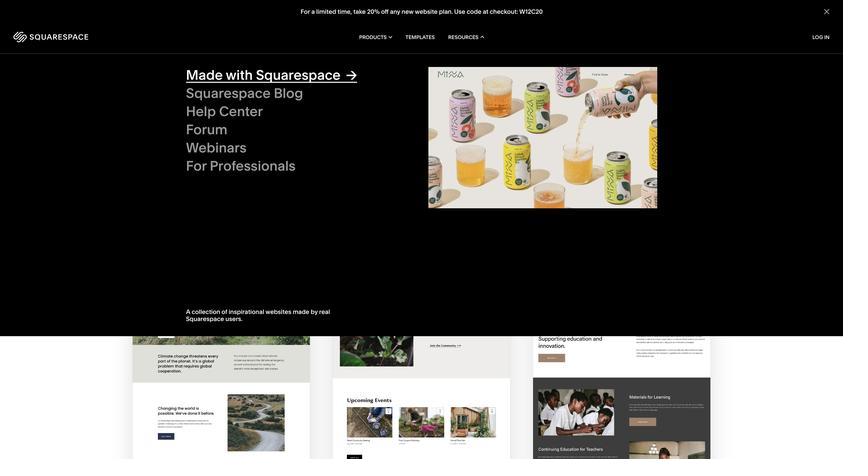 Task type: locate. For each thing, give the bounding box(es) containing it.
roseti
[[426, 359, 450, 366], [425, 372, 449, 380]]

0 horizontal spatial for
[[186, 158, 207, 174]]

clarkson image
[[133, 254, 310, 459]]

popular designs link
[[208, 117, 251, 123]]

& for animals
[[437, 127, 440, 133]]

personal & cv link
[[208, 168, 246, 174]]

squarespace up squarespace blog "link"
[[256, 67, 341, 83]]

& for decor
[[436, 117, 439, 123]]

preview for preview roseti
[[394, 372, 424, 380]]

& right home
[[436, 117, 439, 123]]

1 vertical spatial squarespace
[[186, 85, 271, 101]]

showcase image
[[428, 67, 657, 210]]

2 preview from the left
[[394, 372, 424, 380]]

templates link
[[406, 24, 435, 50]]

checkout:
[[490, 8, 518, 16]]

to
[[622, 76, 627, 83]]

templates
[[406, 34, 435, 40], [215, 127, 238, 133]]

customizable
[[652, 70, 687, 76]]

forum
[[186, 121, 227, 138]]

& right art
[[216, 137, 219, 143]]

squarespace
[[256, 67, 341, 83], [186, 85, 271, 101]]

&
[[436, 117, 439, 123], [437, 127, 440, 133], [216, 137, 219, 143], [223, 157, 226, 163], [228, 168, 231, 174]]

ease.
[[219, 77, 261, 98]]

& left cv
[[228, 168, 231, 174]]

1 vertical spatial website
[[573, 76, 593, 83]]

center
[[219, 103, 263, 119]]

squarespace logo link
[[13, 32, 177, 42]]

in
[[824, 34, 830, 40]]

art
[[208, 137, 214, 143]]

you left need at the right of page
[[567, 63, 576, 70]]

portfolio
[[596, 63, 618, 70]]

for
[[300, 8, 310, 16], [186, 158, 207, 174]]

& right the nature
[[437, 127, 440, 133]]

any inside the make any template yours with ease.
[[180, 60, 209, 81]]

can
[[592, 70, 602, 76]]

webinars link
[[186, 139, 415, 158]]

entertainment link
[[279, 168, 317, 174]]

w12c20
[[519, 8, 543, 16]]

& for beauty
[[223, 157, 226, 163]]

roseti up preview roseti in the bottom of the page
[[426, 359, 450, 366]]

preview down start with roseti
[[394, 372, 424, 380]]

1 horizontal spatial for
[[300, 8, 310, 16]]

0 vertical spatial website
[[415, 8, 437, 16]]

art & design
[[208, 137, 235, 143]]

started.
[[638, 76, 658, 83]]

a
[[311, 8, 315, 16], [592, 63, 595, 70], [689, 63, 692, 70]]

0 horizontal spatial any
[[180, 60, 209, 81]]

limited
[[316, 8, 336, 16]]

photography
[[208, 147, 236, 153]]

for a limited time, take 20% off any new website plan. use code at checkout: w12c20
[[300, 8, 543, 16]]

0 horizontal spatial you
[[567, 63, 576, 70]]

made with squarespace
[[186, 67, 341, 83]]

nature
[[421, 127, 436, 133]]

0 vertical spatial for
[[300, 8, 310, 16]]

& right 'health'
[[223, 157, 226, 163]]

0 vertical spatial any
[[390, 8, 400, 16]]

1 horizontal spatial website
[[573, 76, 593, 83]]

get
[[628, 76, 637, 83]]

new
[[401, 8, 413, 16]]

for left limited
[[300, 8, 310, 16]]

or
[[682, 63, 688, 70]]

you
[[567, 63, 576, 70], [582, 70, 591, 76]]

personal & cv
[[208, 168, 239, 174]]

1 horizontal spatial start
[[386, 359, 406, 366]]

a right need at the right of page
[[592, 63, 595, 70]]

any
[[390, 8, 400, 16], [180, 60, 209, 81]]

& for cv
[[228, 168, 231, 174]]

beauty
[[228, 157, 243, 163]]

0 horizontal spatial preview
[[394, 372, 424, 380]]

store,
[[667, 63, 681, 70]]

squarespace up topic
[[186, 85, 271, 101]]

roseti down start with roseti
[[425, 372, 449, 380]]

0 horizontal spatial templates
[[215, 127, 238, 133]]

resources button
[[448, 24, 484, 50]]

start
[[179, 359, 199, 366], [386, 359, 406, 366]]

0 horizontal spatial start
[[179, 359, 199, 366]]

make any template yours with ease. main content
[[0, 0, 843, 459]]

1 vertical spatial templates
[[215, 127, 238, 133]]

all templates
[[208, 127, 238, 133]]

1 vertical spatial for
[[186, 158, 207, 174]]

with
[[226, 67, 253, 83], [181, 77, 215, 98], [201, 359, 218, 366], [408, 359, 425, 366]]

for left 'health'
[[186, 158, 207, 174]]

with for start with roseti
[[408, 359, 425, 366]]

a right or
[[689, 63, 692, 70]]

home & decor link
[[421, 117, 460, 123]]

0 horizontal spatial website
[[415, 8, 437, 16]]

start with roseti
[[386, 359, 450, 366]]

plan.
[[439, 8, 453, 16]]

squarespace logo image
[[13, 32, 88, 42]]

for inside squarespace blog help center forum webinars for professionals
[[186, 158, 207, 174]]

you left can
[[582, 70, 591, 76]]

preview roseti
[[394, 372, 449, 380]]

website down need at the right of page
[[573, 76, 593, 83]]

a left limited
[[311, 8, 315, 16]]

use
[[454, 8, 465, 16]]

2 horizontal spatial a
[[689, 63, 692, 70]]

preview lusaka
[[593, 372, 651, 380]]

decor
[[440, 117, 454, 123]]

preview lusaka link
[[593, 367, 651, 385]]

0 vertical spatial roseti
[[426, 359, 450, 366]]

& for design
[[216, 137, 219, 143]]

preview left lusaka
[[593, 372, 622, 380]]

squarespace's
[[613, 70, 651, 76]]

templates down the popular designs
[[215, 127, 238, 133]]

template
[[213, 60, 285, 81]]

1 vertical spatial any
[[180, 60, 209, 81]]

circle image
[[425, 67, 654, 208]]

made
[[186, 67, 223, 83]]

0 vertical spatial templates
[[406, 34, 435, 40]]

2 start from the left
[[386, 359, 406, 366]]

website right new
[[415, 8, 437, 16]]

templates down for a limited time, take 20% off any new website plan. use code at checkout: w12c20
[[406, 34, 435, 40]]

squarespace inside squarespace blog help center forum webinars for professionals
[[186, 85, 271, 101]]

1 horizontal spatial preview
[[593, 372, 622, 380]]

preview
[[593, 372, 622, 380], [394, 372, 424, 380]]

designs
[[226, 117, 244, 123]]

1 preview from the left
[[593, 372, 622, 380]]

all templates link
[[208, 127, 244, 133]]

1 start from the left
[[179, 359, 199, 366]]

products button
[[359, 24, 392, 50]]

website
[[415, 8, 437, 16], [573, 76, 593, 83]]

roseti image
[[333, 254, 510, 459]]

20%
[[367, 8, 380, 16]]

for professionals link
[[186, 158, 415, 176]]



Task type: vqa. For each thing, say whether or not it's contained in the screenshot.
results. within Search engine optimization, or SEO, is the process of improving your site's ranking in search results. While the factors search engines like Google use to rank sites are kept secret and change frequently, we build all known
no



Task type: describe. For each thing, give the bounding box(es) containing it.
need
[[578, 63, 591, 70]]

blog
[[274, 85, 303, 101]]

forum link
[[186, 121, 415, 140]]

products
[[359, 34, 387, 40]]

lusaka image
[[533, 254, 711, 459]]

design
[[220, 137, 235, 143]]

make any template yours with ease.
[[132, 60, 289, 98]]

start for start with roseti
[[386, 359, 406, 366]]

templates
[[595, 76, 620, 83]]

start with roseti button
[[386, 353, 457, 372]]

blog,
[[568, 70, 581, 76]]

1 horizontal spatial templates
[[406, 34, 435, 40]]

log             in link
[[812, 34, 830, 40]]

fitness
[[421, 137, 437, 143]]

take
[[353, 8, 366, 16]]

with for made with squarespace
[[226, 67, 253, 83]]

squarespace blog link
[[186, 85, 415, 103]]

personal
[[208, 168, 227, 174]]

start with clarkson button
[[179, 353, 263, 372]]

help center link
[[186, 103, 415, 122]]

home
[[421, 117, 435, 123]]

squarespace blog help center forum webinars for professionals
[[186, 85, 303, 174]]

start with clarkson
[[179, 359, 256, 366]]

→
[[346, 67, 357, 83]]

help
[[186, 103, 216, 119]]

fitness link
[[421, 137, 443, 143]]

home & decor
[[421, 117, 454, 123]]

lusaka
[[624, 372, 651, 380]]

health & beauty link
[[208, 157, 250, 163]]

professionals
[[210, 158, 296, 174]]

whether
[[544, 63, 566, 70]]

0 horizontal spatial a
[[311, 8, 315, 16]]

clarkson
[[220, 359, 256, 366]]

off
[[381, 8, 388, 16]]

whether you need a portfolio website, an online store, or a personal blog, you can use squarespace's customizable and responsive website templates to get started.
[[544, 63, 698, 83]]

health & beauty
[[208, 157, 243, 163]]

entertainment
[[279, 168, 310, 174]]

responsive
[[544, 76, 572, 83]]

1 horizontal spatial a
[[592, 63, 595, 70]]

health
[[208, 157, 222, 163]]

start for start with clarkson
[[179, 359, 199, 366]]

website inside whether you need a portfolio website, an online store, or a personal blog, you can use squarespace's customizable and responsive website templates to get started.
[[573, 76, 593, 83]]

topic
[[208, 106, 220, 110]]

log             in
[[812, 34, 830, 40]]

preview for preview lusaka
[[593, 372, 622, 380]]

code
[[467, 8, 481, 16]]

popular
[[208, 117, 225, 123]]

cv
[[232, 168, 239, 174]]

nature & animals
[[421, 127, 459, 133]]

online
[[650, 63, 665, 70]]

1 horizontal spatial you
[[582, 70, 591, 76]]

make
[[132, 60, 177, 81]]

popular designs
[[208, 117, 244, 123]]

personal
[[544, 70, 566, 76]]

yours
[[132, 77, 177, 98]]

and
[[688, 70, 698, 76]]

templates inside make any template yours with ease. main content
[[215, 127, 238, 133]]

at
[[483, 8, 488, 16]]

photography link
[[208, 147, 243, 153]]

1 horizontal spatial any
[[390, 8, 400, 16]]

an
[[642, 63, 648, 70]]

use
[[603, 70, 612, 76]]

food link
[[279, 157, 297, 163]]

nature & animals link
[[421, 127, 466, 133]]

with inside the make any template yours with ease.
[[181, 77, 215, 98]]

webinars
[[186, 139, 247, 156]]

with for start with clarkson
[[201, 359, 218, 366]]

for inside make any template yours with ease. main content
[[300, 8, 310, 16]]

0 vertical spatial squarespace
[[256, 67, 341, 83]]

all
[[208, 127, 214, 133]]

log
[[812, 34, 823, 40]]

1 vertical spatial roseti
[[425, 372, 449, 380]]

roseti inside button
[[426, 359, 450, 366]]

preview roseti link
[[394, 367, 449, 385]]

resources
[[448, 34, 479, 40]]

animals
[[441, 127, 459, 133]]

website,
[[619, 63, 641, 70]]



